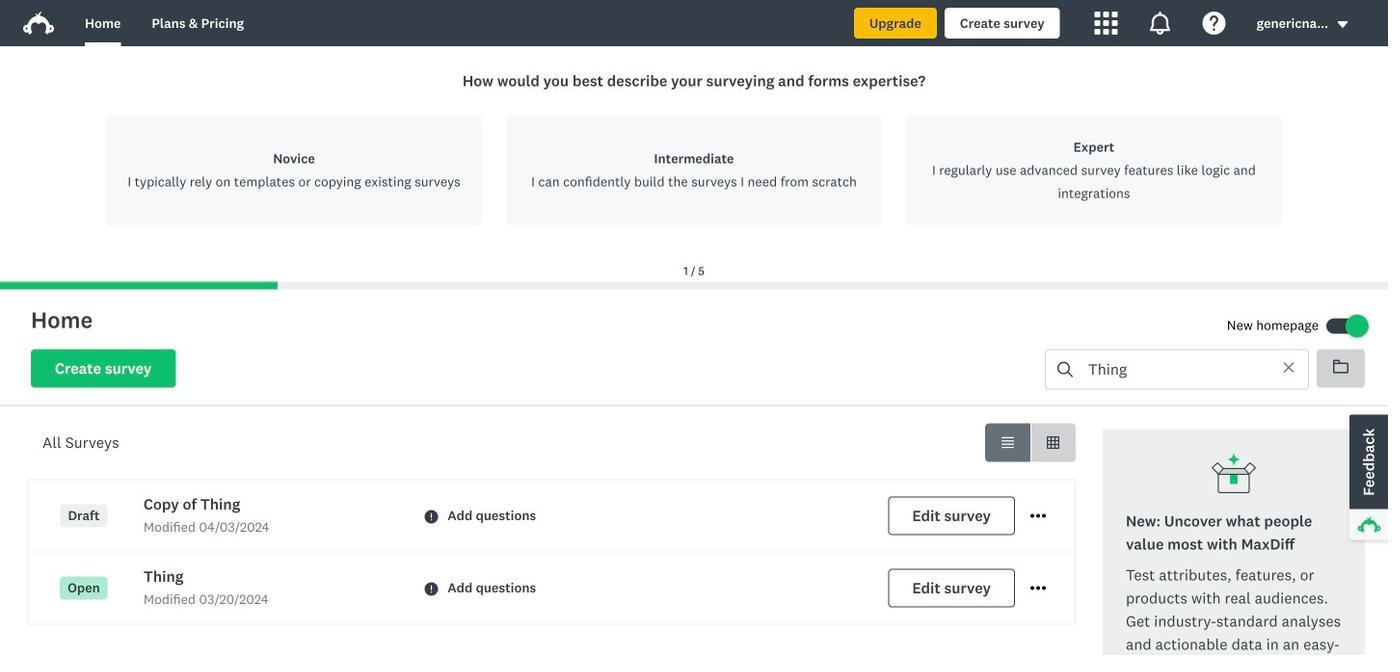 Task type: locate. For each thing, give the bounding box(es) containing it.
1 open menu image from the top
[[1031, 509, 1046, 524]]

search image
[[1058, 362, 1073, 377], [1058, 362, 1073, 377]]

2 open menu image from the top
[[1031, 515, 1046, 519]]

notification center icon image
[[1149, 12, 1172, 35]]

2 warning image from the top
[[425, 583, 438, 596]]

group
[[985, 424, 1076, 462]]

open menu image
[[1031, 581, 1046, 597], [1031, 587, 1046, 591]]

0 vertical spatial warning image
[[425, 511, 438, 524]]

open menu image
[[1031, 509, 1046, 524], [1031, 515, 1046, 519]]

1 brand logo image from the top
[[23, 8, 54, 39]]

folders image
[[1334, 359, 1349, 375], [1334, 360, 1349, 374]]

1 vertical spatial warning image
[[425, 583, 438, 596]]

dialog
[[0, 46, 1389, 290]]

1 open menu image from the top
[[1031, 581, 1046, 597]]

clear search image
[[1282, 361, 1296, 375], [1284, 363, 1294, 373]]

brand logo image
[[23, 8, 54, 39], [23, 12, 54, 35]]

max diff icon image
[[1211, 453, 1257, 499]]

products icon image
[[1095, 12, 1118, 35], [1095, 12, 1118, 35]]

Search text field
[[1073, 350, 1266, 389]]

warning image
[[425, 511, 438, 524], [425, 583, 438, 596]]

dropdown arrow icon image
[[1336, 18, 1350, 31], [1338, 21, 1348, 28]]

1 warning image from the top
[[425, 511, 438, 524]]



Task type: describe. For each thing, give the bounding box(es) containing it.
2 brand logo image from the top
[[23, 12, 54, 35]]

2 open menu image from the top
[[1031, 587, 1046, 591]]

warning image for 2nd open menu icon from the top
[[425, 511, 438, 524]]

1 folders image from the top
[[1334, 359, 1349, 375]]

help icon image
[[1203, 12, 1226, 35]]

warning image for second open menu image from the top of the page
[[425, 583, 438, 596]]

2 folders image from the top
[[1334, 360, 1349, 374]]



Task type: vqa. For each thing, say whether or not it's contained in the screenshot.
2nd Folders image from the bottom of the page
yes



